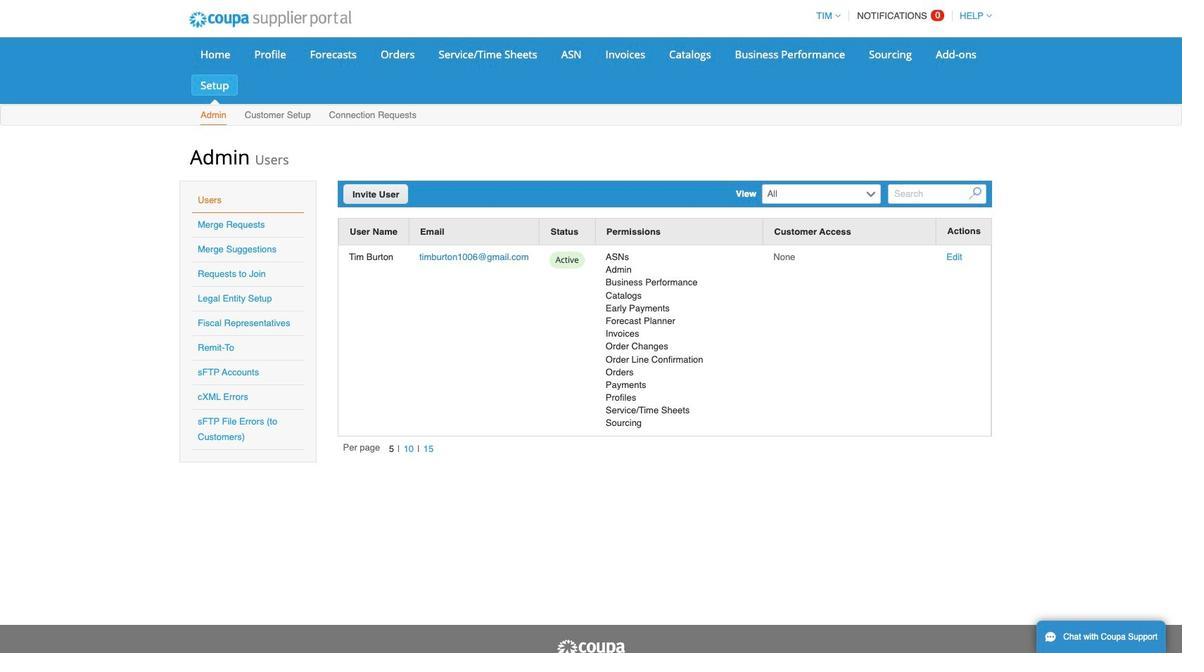 Task type: locate. For each thing, give the bounding box(es) containing it.
0 horizontal spatial coupa supplier portal image
[[180, 2, 361, 37]]

1 horizontal spatial navigation
[[810, 2, 993, 30]]

navigation
[[810, 2, 993, 30], [343, 442, 438, 458]]

0 vertical spatial coupa supplier portal image
[[180, 2, 361, 37]]

1 vertical spatial coupa supplier portal image
[[556, 640, 627, 654]]

None text field
[[764, 185, 863, 203]]

coupa supplier portal image
[[180, 2, 361, 37], [556, 640, 627, 654]]

0 horizontal spatial navigation
[[343, 442, 438, 458]]

1 horizontal spatial coupa supplier portal image
[[556, 640, 627, 654]]

0 vertical spatial navigation
[[810, 2, 993, 30]]

search image
[[970, 188, 982, 200]]



Task type: vqa. For each thing, say whether or not it's contained in the screenshot.
Tab List
no



Task type: describe. For each thing, give the bounding box(es) containing it.
1 vertical spatial navigation
[[343, 442, 438, 458]]

Search text field
[[889, 184, 987, 204]]



